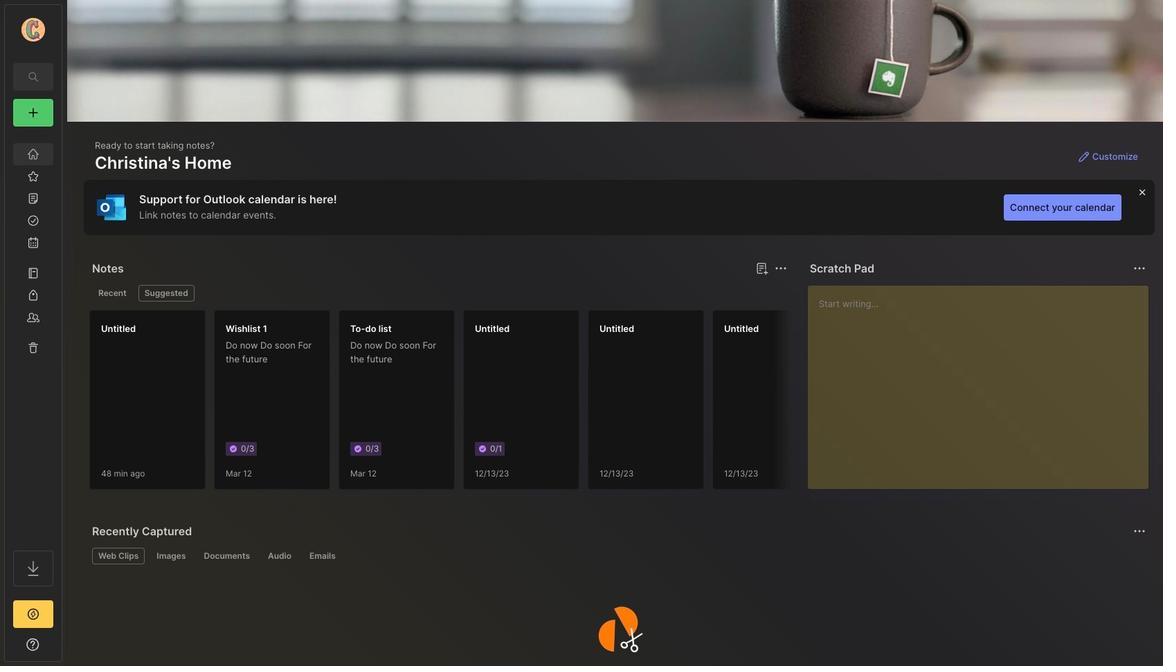 Task type: vqa. For each thing, say whether or not it's contained in the screenshot.
Arrow icon
no



Task type: locate. For each thing, give the bounding box(es) containing it.
1 tab list from the top
[[92, 285, 785, 302]]

0 vertical spatial tab list
[[92, 285, 785, 302]]

account image
[[21, 18, 45, 42]]

More actions field
[[771, 259, 791, 278], [1130, 259, 1150, 278], [1130, 522, 1150, 542]]

Start writing… text field
[[819, 286, 1148, 479]]

row group
[[89, 310, 1087, 499]]

2 tab list from the top
[[92, 549, 1144, 565]]

tab list
[[92, 285, 785, 302], [92, 549, 1144, 565]]

tab
[[92, 285, 133, 302], [138, 285, 194, 302], [92, 549, 145, 565], [151, 549, 192, 565], [198, 549, 256, 565], [262, 549, 298, 565], [303, 549, 342, 565]]

click to expand image
[[61, 641, 71, 658]]

WHAT'S NEW field
[[5, 634, 62, 657]]

more actions image
[[773, 260, 789, 277], [1132, 260, 1148, 277], [1132, 524, 1148, 540]]

1 vertical spatial tab list
[[92, 549, 1144, 565]]

tree
[[5, 135, 62, 539]]

home image
[[26, 148, 40, 161]]



Task type: describe. For each thing, give the bounding box(es) containing it.
edit search image
[[25, 69, 42, 85]]

upgrade image
[[25, 607, 42, 623]]

main element
[[0, 0, 66, 667]]

tree inside "main" element
[[5, 135, 62, 539]]

Account field
[[5, 16, 62, 44]]



